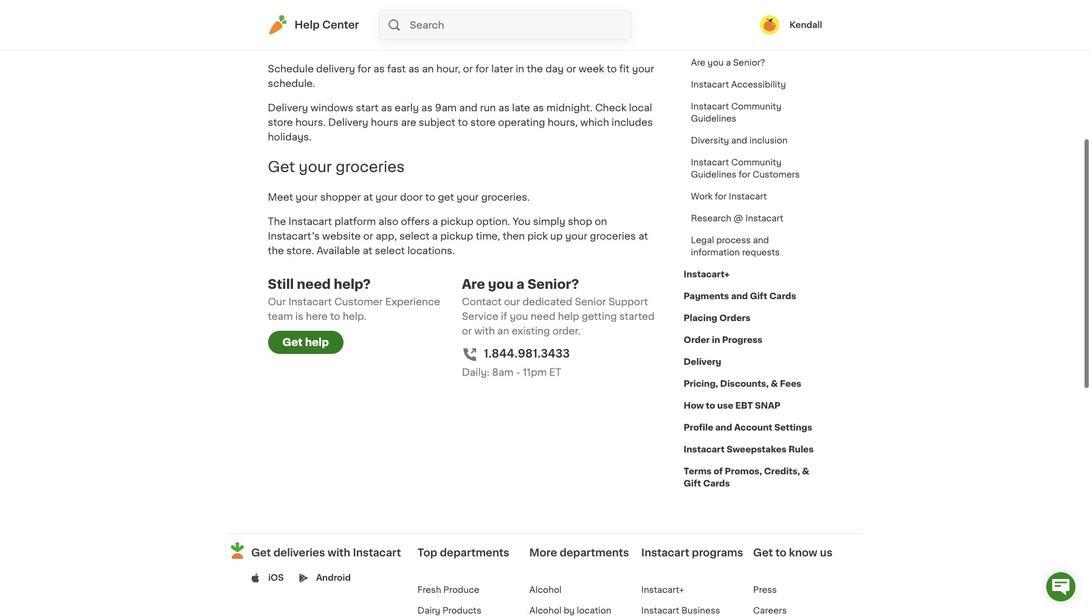 Task type: vqa. For each thing, say whether or not it's contained in the screenshot.
NEW
no



Task type: locate. For each thing, give the bounding box(es) containing it.
1 store from the left
[[268, 117, 293, 127]]

at up the platform
[[364, 193, 373, 202]]

delivery down center
[[341, 31, 399, 45]]

delivery down schedule delivery
[[316, 64, 355, 73]]

select down the app,
[[375, 246, 405, 256]]

use
[[718, 402, 734, 410]]

1 vertical spatial &
[[803, 467, 810, 476]]

need up here
[[297, 278, 331, 291]]

instacart+ link up instacart business
[[642, 586, 685, 594]]

you up instacart accessibility link in the top right of the page
[[708, 58, 724, 67]]

2 community from the top
[[732, 158, 782, 167]]

1 horizontal spatial senior?
[[734, 58, 766, 67]]

1 vertical spatial with
[[328, 548, 351, 558]]

at right available
[[363, 246, 373, 256]]

cards down of
[[704, 479, 731, 488]]

0 vertical spatial in
[[516, 64, 525, 73]]

the down instacart's
[[268, 246, 284, 256]]

guidelines up work on the top
[[691, 170, 737, 179]]

2 vertical spatial you
[[510, 312, 529, 321]]

gift
[[750, 292, 768, 301], [684, 479, 702, 488]]

need inside are you a senior? contact our dedicated senior support service if you need help getting started or with an existing order.
[[531, 312, 556, 321]]

community inside instacart community guidelines for customers
[[732, 158, 782, 167]]

legal process and information requests link
[[684, 229, 823, 263]]

dairy products
[[418, 607, 482, 615]]

delivery inside schedule delivery for as fast as an hour, or for later in the day or week to fit your schedule.
[[316, 64, 355, 73]]

update
[[691, 15, 722, 23]]

1 horizontal spatial help
[[558, 312, 580, 321]]

0 horizontal spatial departments
[[440, 548, 510, 558]]

with up android link
[[328, 548, 351, 558]]

0 vertical spatial guidelines
[[691, 114, 737, 123]]

@
[[734, 214, 744, 223]]

are inside are you a senior? contact our dedicated senior support service if you need help getting started or with an existing order.
[[462, 278, 485, 291]]

1 horizontal spatial store
[[471, 117, 496, 127]]

get to know us
[[754, 548, 833, 558]]

placing orders
[[684, 314, 751, 322]]

get for get to know us
[[754, 548, 773, 558]]

the left day
[[527, 64, 543, 73]]

our
[[268, 297, 286, 307]]

instacart community guidelines
[[691, 102, 782, 123]]

0 vertical spatial need
[[297, 278, 331, 291]]

the
[[268, 217, 286, 227]]

0 horizontal spatial cards
[[704, 479, 731, 488]]

a up instacart accessibility link in the top right of the page
[[726, 58, 731, 67]]

gift down terms at the bottom of the page
[[684, 479, 702, 488]]

guidelines inside instacart community guidelines for customers
[[691, 170, 737, 179]]

press
[[754, 586, 778, 594]]

delivery for delivery link
[[684, 358, 722, 366]]

a inside are you a senior? contact our dedicated senior support service if you need help getting started or with an existing order.
[[517, 278, 525, 291]]

more
[[530, 548, 557, 558]]

an left hour, on the top left of the page
[[422, 64, 434, 73]]

instacart sweepstakes rules link
[[684, 439, 814, 461]]

1 guidelines from the top
[[691, 114, 737, 123]]

as right late
[[533, 103, 544, 112]]

2 vertical spatial delivery
[[684, 358, 722, 366]]

support
[[609, 297, 649, 307]]

kendall
[[790, 21, 823, 29]]

2 schedule from the top
[[268, 64, 314, 73]]

fees
[[781, 380, 802, 388]]

1 vertical spatial select
[[375, 246, 405, 256]]

the inside 'the instacart platform also offers a pickup option. you simply shop on instacart's website or app, select a pickup time, then pick up your groceries at the store. available at select locations.'
[[268, 246, 284, 256]]

pickup down get
[[441, 217, 474, 227]]

0 vertical spatial at
[[364, 193, 373, 202]]

get inside button
[[283, 338, 303, 348]]

0 horizontal spatial need
[[297, 278, 331, 291]]

1 vertical spatial at
[[639, 231, 649, 241]]

community
[[732, 102, 782, 111], [732, 158, 782, 167]]

delivery
[[268, 103, 308, 112], [328, 117, 369, 127], [684, 358, 722, 366]]

subject
[[419, 117, 456, 127]]

your right meet
[[296, 193, 318, 202]]

gift inside terms of promos, credits, & gift cards
[[684, 479, 702, 488]]

1.844.981.3433
[[484, 349, 570, 360]]

0 vertical spatial delivery
[[268, 103, 308, 112]]

the inside schedule delivery for as fast as an hour, or for later in the day or week to fit your schedule.
[[527, 64, 543, 73]]

in
[[516, 64, 525, 73], [712, 336, 721, 344]]

1 vertical spatial schedule
[[268, 64, 314, 73]]

help down here
[[305, 338, 329, 348]]

late
[[512, 103, 531, 112]]

senior? inside are you a senior? contact our dedicated senior support service if you need help getting started or with an existing order.
[[528, 278, 580, 291]]

gift up orders
[[750, 292, 768, 301]]

and up the requests
[[753, 236, 770, 245]]

need down the dedicated
[[531, 312, 556, 321]]

account
[[735, 423, 773, 432]]

1 vertical spatial instacart+
[[642, 586, 685, 594]]

placing
[[684, 314, 718, 322]]

to left know
[[776, 548, 787, 558]]

0 horizontal spatial help
[[305, 338, 329, 348]]

0 horizontal spatial are
[[462, 278, 485, 291]]

instacart+ up payments
[[684, 270, 730, 279]]

or right day
[[567, 64, 577, 73]]

for right work on the top
[[715, 192, 727, 201]]

2 departments from the left
[[560, 548, 629, 558]]

1 vertical spatial guidelines
[[691, 170, 737, 179]]

order in progress link
[[684, 329, 763, 351]]

orders
[[720, 314, 751, 322]]

with down service on the left bottom of the page
[[475, 326, 495, 336]]

instacart up diversity
[[691, 102, 730, 111]]

know
[[790, 548, 818, 558]]

top
[[418, 548, 438, 558]]

pickup up locations.
[[441, 231, 474, 241]]

guidelines inside instacart community guidelines
[[691, 114, 737, 123]]

your up also
[[376, 193, 398, 202]]

careers
[[754, 607, 787, 615]]

credits,
[[765, 467, 801, 476]]

in inside schedule delivery for as fast as an hour, or for later in the day or week to fit your schedule.
[[516, 64, 525, 73]]

up
[[551, 231, 563, 241]]

community up 'customers'
[[732, 158, 782, 167]]

customer
[[335, 297, 383, 307]]

alcohol by location link
[[530, 607, 612, 615]]

et
[[550, 368, 562, 377]]

0 vertical spatial delivery
[[341, 31, 399, 45]]

select down offers
[[400, 231, 430, 241]]

0 vertical spatial alcohol
[[530, 586, 562, 594]]

Search search field
[[409, 10, 631, 40]]

get up meet
[[268, 160, 295, 174]]

2 horizontal spatial delivery
[[684, 358, 722, 366]]

simply
[[533, 217, 566, 227]]

your inside 'the instacart platform also offers a pickup option. you simply shop on instacart's website or app, select a pickup time, then pick up your groceries at the store. available at select locations.'
[[566, 231, 588, 241]]

schedule up schedule.
[[268, 64, 314, 73]]

0 horizontal spatial groceries
[[336, 160, 405, 174]]

sweepstakes
[[727, 445, 787, 454]]

at left "legal"
[[639, 231, 649, 241]]

1 departments from the left
[[440, 548, 510, 558]]

0 vertical spatial pickup
[[441, 217, 474, 227]]

0 vertical spatial schedule
[[268, 31, 337, 45]]

ios
[[268, 574, 284, 582]]

community for instacart community guidelines for customers
[[732, 158, 782, 167]]

0 vertical spatial select
[[400, 231, 430, 241]]

or left the app,
[[363, 231, 373, 241]]

process
[[717, 236, 751, 245]]

or down service on the left bottom of the page
[[462, 326, 472, 336]]

you up our
[[488, 278, 514, 291]]

instacart down diversity
[[691, 158, 730, 167]]

groceries up shopper
[[336, 160, 405, 174]]

help inside are you a senior? contact our dedicated senior support service if you need help getting started or with an existing order.
[[558, 312, 580, 321]]

team
[[268, 312, 293, 321]]

and up user avatar
[[761, 2, 777, 11]]

1 horizontal spatial cards
[[770, 292, 797, 301]]

1 vertical spatial are
[[462, 278, 485, 291]]

1 vertical spatial groceries
[[590, 231, 636, 241]]

for up work for instacart link
[[739, 170, 751, 179]]

1 alcohol from the top
[[530, 586, 562, 594]]

1 vertical spatial cards
[[704, 479, 731, 488]]

get for get deliveries with instacart
[[251, 548, 271, 558]]

9am
[[435, 103, 457, 112]]

1 vertical spatial pickup
[[441, 231, 474, 241]]

2 vertical spatial at
[[363, 246, 373, 256]]

1 vertical spatial gift
[[684, 479, 702, 488]]

1 vertical spatial in
[[712, 336, 721, 344]]

instacart inside instacart health and safety update
[[691, 2, 730, 11]]

2 alcohol from the top
[[530, 607, 562, 615]]

0 horizontal spatial &
[[771, 380, 779, 388]]

get up press
[[754, 548, 773, 558]]

schedule for schedule delivery
[[268, 31, 337, 45]]

local
[[629, 103, 653, 112]]

safety
[[779, 2, 806, 11]]

instacart+ link
[[684, 263, 730, 285], [642, 586, 685, 594]]

1 vertical spatial help
[[305, 338, 329, 348]]

to
[[607, 64, 617, 73], [458, 117, 468, 127], [426, 193, 436, 202], [330, 312, 340, 321], [706, 402, 716, 410], [776, 548, 787, 558]]

research
[[691, 214, 732, 223]]

1 horizontal spatial need
[[531, 312, 556, 321]]

0 vertical spatial groceries
[[336, 160, 405, 174]]

are you a senior? link
[[684, 52, 773, 74]]

how to use ebt snap
[[684, 402, 781, 410]]

0 horizontal spatial delivery
[[268, 103, 308, 112]]

experience
[[386, 297, 441, 307]]

0 vertical spatial instacart+ link
[[684, 263, 730, 285]]

0 horizontal spatial gift
[[684, 479, 702, 488]]

1 vertical spatial the
[[268, 246, 284, 256]]

1 vertical spatial need
[[531, 312, 556, 321]]

alcohol down alcohol "link"
[[530, 607, 562, 615]]

store.
[[287, 246, 314, 256]]

0 vertical spatial the
[[527, 64, 543, 73]]

help inside button
[[305, 338, 329, 348]]

work for instacart link
[[684, 186, 775, 207]]

contact
[[462, 297, 502, 307]]

0 vertical spatial with
[[475, 326, 495, 336]]

1 vertical spatial delivery
[[316, 64, 355, 73]]

then
[[503, 231, 525, 241]]

the instacart platform also offers a pickup option. you simply shop on instacart's website or app, select a pickup time, then pick up your groceries at the store. available at select locations.
[[268, 217, 649, 256]]

you for are you a senior? contact our dedicated senior support service if you need help getting started or with an existing order.
[[488, 278, 514, 291]]

store down run
[[471, 117, 496, 127]]

alcohol by location
[[530, 607, 612, 615]]

instacart+ up instacart business
[[642, 586, 685, 594]]

1 horizontal spatial an
[[498, 326, 510, 336]]

0 vertical spatial senior?
[[734, 58, 766, 67]]

information
[[691, 248, 740, 257]]

available
[[317, 246, 360, 256]]

at
[[364, 193, 373, 202], [639, 231, 649, 241], [363, 246, 373, 256]]

0 horizontal spatial an
[[422, 64, 434, 73]]

0 vertical spatial you
[[708, 58, 724, 67]]

1 vertical spatial community
[[732, 158, 782, 167]]

delivery down schedule.
[[268, 103, 308, 112]]

delivery up pricing,
[[684, 358, 722, 366]]

if
[[501, 312, 508, 321]]

run
[[480, 103, 496, 112]]

and left run
[[460, 103, 478, 112]]

your right fit
[[633, 64, 655, 73]]

in right order
[[712, 336, 721, 344]]

instacart+ link up payments
[[684, 263, 730, 285]]

0 vertical spatial community
[[732, 102, 782, 111]]

products
[[443, 607, 482, 615]]

instacart inside instacart community guidelines for customers
[[691, 158, 730, 167]]

1 schedule from the top
[[268, 31, 337, 45]]

the
[[527, 64, 543, 73], [268, 246, 284, 256]]

instacart+ for bottommost instacart+ link
[[642, 586, 685, 594]]

a up our
[[517, 278, 525, 291]]

kendall link
[[761, 15, 823, 35]]

get for get help
[[283, 338, 303, 348]]

for left fast on the left top
[[358, 64, 371, 73]]

terms of promos, credits, & gift cards link
[[684, 461, 823, 495]]

as
[[374, 64, 385, 73], [409, 64, 420, 73], [381, 103, 393, 112], [422, 103, 433, 112], [499, 103, 510, 112], [533, 103, 544, 112]]

are up contact
[[462, 278, 485, 291]]

get right instacart shopper app logo
[[251, 548, 271, 558]]

1 vertical spatial you
[[488, 278, 514, 291]]

0 horizontal spatial the
[[268, 246, 284, 256]]

0 horizontal spatial senior?
[[528, 278, 580, 291]]

departments up produce
[[440, 548, 510, 558]]

order
[[684, 336, 710, 344]]

and inside legal process and information requests
[[753, 236, 770, 245]]

0 vertical spatial help
[[558, 312, 580, 321]]

instacart inside still need help? our instacart customer experience team is here to help.
[[289, 297, 332, 307]]

help up order.
[[558, 312, 580, 321]]

groceries down on
[[590, 231, 636, 241]]

community inside instacart community guidelines
[[732, 102, 782, 111]]

guidelines up diversity
[[691, 114, 737, 123]]

store up holidays.
[[268, 117, 293, 127]]

for left later
[[476, 64, 489, 73]]

1 community from the top
[[732, 102, 782, 111]]

delivery for delivery windows start as early as 9am and run as late as midnight. check local store hours. delivery hours are subject to store operating hours, which includes holidays.
[[268, 103, 308, 112]]

start
[[356, 103, 379, 112]]

delivery down windows
[[328, 117, 369, 127]]

and down use
[[716, 423, 733, 432]]

& left "fees"
[[771, 380, 779, 388]]

to right here
[[330, 312, 340, 321]]

1 vertical spatial an
[[498, 326, 510, 336]]

guidelines for instacart community guidelines
[[691, 114, 737, 123]]

order.
[[553, 326, 581, 336]]

community down accessibility
[[732, 102, 782, 111]]

an down if
[[498, 326, 510, 336]]

1 horizontal spatial with
[[475, 326, 495, 336]]

an inside are you a senior? contact our dedicated senior support service if you need help getting started or with an existing order.
[[498, 326, 510, 336]]

customers
[[753, 170, 800, 179]]

1 vertical spatial senior?
[[528, 278, 580, 291]]

& down rules
[[803, 467, 810, 476]]

departments for more departments
[[560, 548, 629, 558]]

0 vertical spatial an
[[422, 64, 434, 73]]

to left fit
[[607, 64, 617, 73]]

instacart up instacart's
[[289, 217, 332, 227]]

your down shop
[[566, 231, 588, 241]]

instacart left business
[[642, 607, 680, 615]]

instacart right @
[[746, 214, 784, 223]]

1 horizontal spatial the
[[527, 64, 543, 73]]

early
[[395, 103, 419, 112]]

1 horizontal spatial delivery
[[328, 117, 369, 127]]

schedule delivery for as fast as an hour, or for later in the day or week to fit your schedule.
[[268, 64, 655, 88]]

instacart inside 'the instacart platform also offers a pickup option. you simply shop on instacart's website or app, select a pickup time, then pick up your groceries at the store. available at select locations.'
[[289, 217, 332, 227]]

1 horizontal spatial &
[[803, 467, 810, 476]]

0 vertical spatial instacart+
[[684, 270, 730, 279]]

in right later
[[516, 64, 525, 73]]

schedule delivery
[[268, 31, 399, 45]]

later
[[492, 64, 514, 73]]

senior? up the dedicated
[[528, 278, 580, 291]]

0 vertical spatial gift
[[750, 292, 768, 301]]

schedule down help
[[268, 31, 337, 45]]

hours,
[[548, 117, 578, 127]]

or right hour, on the top left of the page
[[463, 64, 473, 73]]

instacart accessibility link
[[684, 74, 794, 96]]

1 vertical spatial instacart+ link
[[642, 586, 685, 594]]

instacart+ for instacart+ link to the top
[[684, 270, 730, 279]]

get down is
[[283, 338, 303, 348]]

to inside the delivery windows start as early as 9am and run as late as midnight. check local store hours. delivery hours are subject to store operating hours, which includes holidays.
[[458, 117, 468, 127]]

1 horizontal spatial are
[[691, 58, 706, 67]]

0 horizontal spatial store
[[268, 117, 293, 127]]

discounts,
[[721, 380, 769, 388]]

instacart up here
[[289, 297, 332, 307]]

1 horizontal spatial groceries
[[590, 231, 636, 241]]

1 vertical spatial alcohol
[[530, 607, 562, 615]]

to right subject
[[458, 117, 468, 127]]

help
[[558, 312, 580, 321], [305, 338, 329, 348]]

schedule inside schedule delivery for as fast as an hour, or for later in the day or week to fit your schedule.
[[268, 64, 314, 73]]

you right if
[[510, 312, 529, 321]]

diversity and inclusion link
[[684, 130, 795, 151]]

instacart inside instacart community guidelines
[[691, 102, 730, 111]]

1 horizontal spatial gift
[[750, 292, 768, 301]]

0 horizontal spatial in
[[516, 64, 525, 73]]

senior? up accessibility
[[734, 58, 766, 67]]

alcohol up alcohol by location
[[530, 586, 562, 594]]

1 horizontal spatial departments
[[560, 548, 629, 558]]

2 guidelines from the top
[[691, 170, 737, 179]]

careers link
[[754, 607, 787, 615]]

0 vertical spatial are
[[691, 58, 706, 67]]

or
[[463, 64, 473, 73], [567, 64, 577, 73], [363, 231, 373, 241], [462, 326, 472, 336]]



Task type: describe. For each thing, give the bounding box(es) containing it.
includes
[[612, 117, 653, 127]]

your right get
[[457, 193, 479, 202]]

fresh produce link
[[418, 586, 480, 594]]

to inside still need help? our instacart customer experience team is here to help.
[[330, 312, 340, 321]]

android link
[[316, 572, 351, 584]]

with inside are you a senior? contact our dedicated senior support service if you need help getting started or with an existing order.
[[475, 326, 495, 336]]

guidelines for instacart community guidelines for customers
[[691, 170, 737, 179]]

dedicated
[[523, 297, 573, 307]]

instacart health and safety update
[[691, 2, 806, 23]]

location
[[577, 607, 612, 615]]

ebt
[[736, 402, 754, 410]]

us
[[821, 548, 833, 558]]

instacart shopper app logo image
[[228, 541, 248, 561]]

option.
[[476, 217, 511, 227]]

research @ instacart
[[691, 214, 784, 223]]

departments for top departments
[[440, 548, 510, 558]]

our
[[504, 297, 520, 307]]

& inside terms of promos, credits, & gift cards
[[803, 467, 810, 476]]

to left use
[[706, 402, 716, 410]]

locations.
[[408, 246, 455, 256]]

your down holidays.
[[299, 160, 332, 174]]

inclusion
[[750, 136, 788, 145]]

dairy
[[418, 607, 441, 615]]

offers
[[401, 217, 430, 227]]

settings
[[775, 423, 813, 432]]

as right fast on the left top
[[409, 64, 420, 73]]

android play store logo image
[[299, 573, 308, 583]]

also
[[379, 217, 399, 227]]

service
[[462, 312, 499, 321]]

delivery for schedule delivery
[[341, 31, 399, 45]]

alcohol for alcohol by location
[[530, 607, 562, 615]]

or inside 'the instacart platform also offers a pickup option. you simply shop on instacart's website or app, select a pickup time, then pick up your groceries at the store. available at select locations.'
[[363, 231, 373, 241]]

or inside are you a senior? contact our dedicated senior support service if you need help getting started or with an existing order.
[[462, 326, 472, 336]]

still
[[268, 278, 294, 291]]

community for instacart community guidelines
[[732, 102, 782, 111]]

1 pickup from the top
[[441, 217, 474, 227]]

a up locations.
[[432, 231, 438, 241]]

need inside still need help? our instacart customer experience team is here to help.
[[297, 278, 331, 291]]

as right run
[[499, 103, 510, 112]]

started
[[620, 312, 655, 321]]

windows
[[311, 103, 354, 112]]

get for get your groceries
[[268, 160, 295, 174]]

midnight.
[[547, 103, 593, 112]]

existing
[[512, 326, 550, 336]]

a right offers
[[433, 217, 438, 227]]

0 vertical spatial cards
[[770, 292, 797, 301]]

which
[[581, 117, 610, 127]]

order in progress
[[684, 336, 763, 344]]

ios link
[[268, 572, 284, 584]]

your inside schedule delivery for as fast as an hour, or for later in the day or week to fit your schedule.
[[633, 64, 655, 73]]

1 vertical spatial delivery
[[328, 117, 369, 127]]

8am
[[492, 368, 514, 377]]

hours
[[371, 117, 399, 127]]

center
[[322, 20, 359, 30]]

2 pickup from the top
[[441, 231, 474, 241]]

work for instacart
[[691, 192, 767, 201]]

fast
[[387, 64, 406, 73]]

an inside schedule delivery for as fast as an hour, or for later in the day or week to fit your schedule.
[[422, 64, 434, 73]]

are for are you a senior?
[[691, 58, 706, 67]]

instacart business
[[642, 607, 721, 615]]

delivery for schedule delivery for as fast as an hour, or for later in the day or week to fit your schedule.
[[316, 64, 355, 73]]

day
[[546, 64, 564, 73]]

as up subject
[[422, 103, 433, 112]]

senior? for are you a senior? contact our dedicated senior support service if you need help getting started or with an existing order.
[[528, 278, 580, 291]]

produce
[[444, 586, 480, 594]]

instacart business link
[[642, 607, 721, 615]]

and down instacart community guidelines
[[732, 136, 748, 145]]

of
[[714, 467, 723, 476]]

instacart down are you a senior?
[[691, 80, 730, 89]]

as up hours
[[381, 103, 393, 112]]

alcohol link
[[530, 586, 562, 594]]

how
[[684, 402, 704, 410]]

for inside instacart community guidelines for customers
[[739, 170, 751, 179]]

ios app store logo image
[[251, 573, 260, 583]]

time,
[[476, 231, 501, 241]]

instacart image
[[268, 15, 287, 35]]

instacart left programs
[[642, 548, 690, 558]]

a inside are you a senior? link
[[726, 58, 731, 67]]

accessibility
[[732, 80, 786, 89]]

pricing, discounts, & fees
[[684, 380, 802, 388]]

2 store from the left
[[471, 117, 496, 127]]

payments and gift cards link
[[684, 285, 797, 307]]

get help button
[[268, 331, 344, 354]]

get deliveries with instacart
[[251, 548, 401, 558]]

meet your shopper at your door to get your groceries.
[[268, 193, 533, 202]]

instacart community guidelines link
[[684, 96, 823, 130]]

fresh produce
[[418, 586, 480, 594]]

door
[[400, 193, 423, 202]]

senior
[[575, 297, 606, 307]]

daily:
[[462, 368, 490, 377]]

promos,
[[725, 467, 763, 476]]

0 vertical spatial &
[[771, 380, 779, 388]]

0 horizontal spatial with
[[328, 548, 351, 558]]

shopper
[[320, 193, 361, 202]]

cards inside terms of promos, credits, & gift cards
[[704, 479, 731, 488]]

as left fast on the left top
[[374, 64, 385, 73]]

and inside instacart health and safety update
[[761, 2, 777, 11]]

by
[[564, 607, 575, 615]]

instacart up @
[[729, 192, 767, 201]]

profile and account settings link
[[684, 417, 813, 439]]

holidays.
[[268, 132, 312, 142]]

user avatar image
[[761, 15, 780, 35]]

getting
[[582, 312, 617, 321]]

how to use ebt snap link
[[684, 395, 781, 417]]

top departments
[[418, 548, 510, 558]]

help.
[[343, 312, 367, 321]]

more departments
[[530, 548, 629, 558]]

alcohol for alcohol "link"
[[530, 586, 562, 594]]

android
[[316, 574, 351, 582]]

instacart left top
[[353, 548, 401, 558]]

senior? for are you a senior?
[[734, 58, 766, 67]]

you for are you a senior?
[[708, 58, 724, 67]]

are for are you a senior? contact our dedicated senior support service if you need help getting started or with an existing order.
[[462, 278, 485, 291]]

pick
[[528, 231, 548, 241]]

snap
[[756, 402, 781, 410]]

and up orders
[[732, 292, 748, 301]]

week
[[579, 64, 605, 73]]

hour,
[[437, 64, 461, 73]]

instacart down profile
[[684, 445, 725, 454]]

programs
[[692, 548, 744, 558]]

shop
[[568, 217, 593, 227]]

groceries inside 'the instacart platform also offers a pickup option. you simply shop on instacart's website or app, select a pickup time, then pick up your groceries at the store. available at select locations.'
[[590, 231, 636, 241]]

to inside schedule delivery for as fast as an hour, or for later in the day or week to fit your schedule.
[[607, 64, 617, 73]]

schedule for schedule delivery for as fast as an hour, or for later in the day or week to fit your schedule.
[[268, 64, 314, 73]]

terms of promos, credits, & gift cards
[[684, 467, 810, 488]]

to left get
[[426, 193, 436, 202]]

check
[[596, 103, 627, 112]]

fit
[[620, 64, 630, 73]]

hours.
[[296, 117, 326, 127]]

and inside the delivery windows start as early as 9am and run as late as midnight. check local store hours. delivery hours are subject to store operating hours, which includes holidays.
[[460, 103, 478, 112]]

work
[[691, 192, 713, 201]]

placing orders link
[[684, 307, 751, 329]]

payments
[[684, 292, 730, 301]]

1 horizontal spatial in
[[712, 336, 721, 344]]



